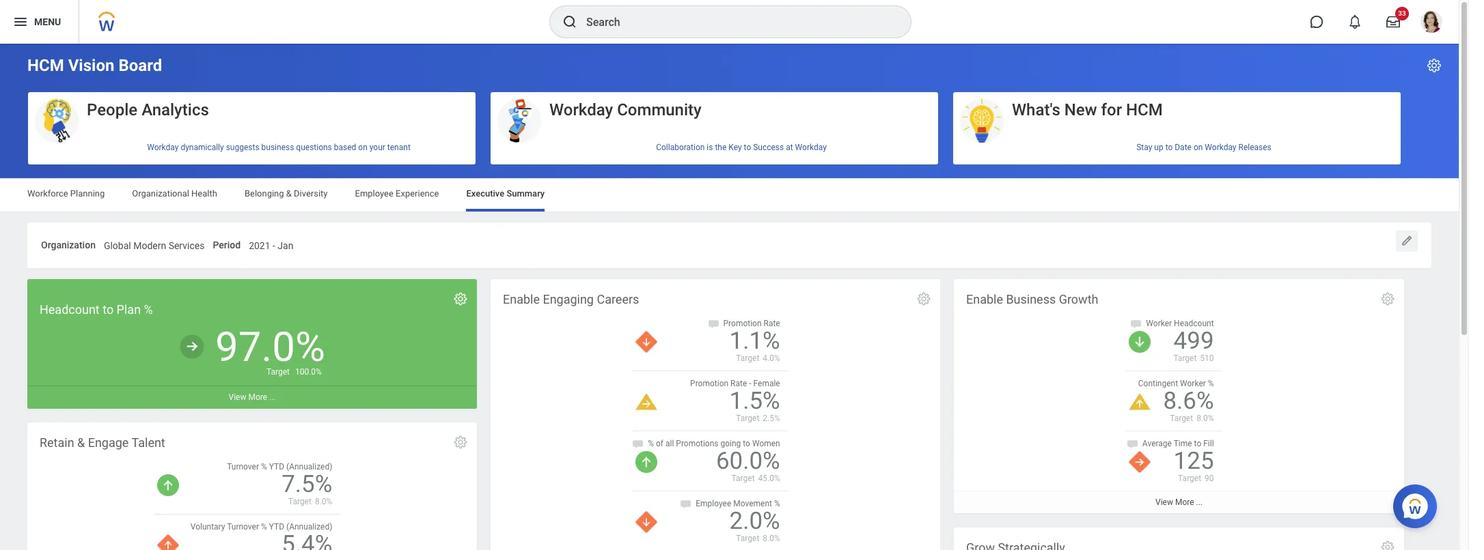 Task type: describe. For each thing, give the bounding box(es) containing it.
summary
[[507, 189, 545, 199]]

menu
[[34, 16, 61, 27]]

hcm inside button
[[1126, 100, 1163, 120]]

rate for promotion rate
[[764, 319, 780, 329]]

business
[[261, 143, 294, 152]]

all
[[666, 440, 674, 449]]

movement
[[734, 500, 772, 509]]

1 turnover from the top
[[227, 463, 259, 472]]

up bad image
[[157, 535, 179, 551]]

2 on from the left
[[1194, 143, 1203, 152]]

0 vertical spatial hcm
[[27, 56, 64, 75]]

target for 1.1%
[[736, 354, 760, 364]]

female
[[754, 379, 780, 389]]

retain & engage talent element
[[27, 423, 477, 551]]

97.0%
[[215, 323, 325, 371]]

at
[[786, 143, 793, 152]]

board
[[119, 56, 162, 75]]

period
[[213, 240, 241, 251]]

vision
[[68, 56, 114, 75]]

belonging
[[245, 189, 284, 199]]

employee experience
[[355, 189, 439, 199]]

employee for employee experience
[[355, 189, 394, 199]]

people analytics button
[[28, 92, 476, 144]]

workforce
[[27, 189, 68, 199]]

executive
[[466, 189, 505, 199]]

view more ... inside enable business growth element
[[1156, 498, 1203, 508]]

to inside stay up to date on workday releases link
[[1166, 143, 1173, 152]]

Global Modern Services text field
[[104, 232, 205, 256]]

your
[[370, 143, 385, 152]]

business
[[1006, 292, 1056, 307]]

100.0%
[[295, 368, 322, 378]]

1 horizontal spatial view more ... link
[[954, 492, 1405, 514]]

average time to fill
[[1143, 440, 1214, 449]]

8.0% inside "2.0% target 8.0%"
[[763, 535, 780, 544]]

planning
[[70, 189, 105, 199]]

is
[[707, 143, 713, 152]]

hcm vision board
[[27, 56, 162, 75]]

2.0%
[[730, 508, 780, 536]]

enable engaging careers
[[503, 292, 639, 307]]

- inside the enable engaging careers element
[[749, 379, 752, 389]]

workday community
[[550, 100, 702, 120]]

7.5% target 8.0%
[[282, 471, 332, 507]]

careers
[[597, 292, 639, 307]]

community
[[617, 100, 702, 120]]

success
[[753, 143, 784, 152]]

target for 8.6%
[[1170, 414, 1193, 424]]

% left of
[[648, 440, 654, 449]]

% right movement
[[774, 500, 780, 509]]

modern
[[133, 241, 166, 252]]

jan
[[278, 241, 294, 252]]

people analytics
[[87, 100, 209, 120]]

1.1%
[[730, 327, 780, 355]]

releases
[[1239, 143, 1272, 152]]

125
[[1174, 448, 1214, 476]]

neutral bad image
[[1129, 452, 1151, 474]]

belonging & diversity
[[245, 189, 328, 199]]

women
[[752, 440, 780, 449]]

global modern services
[[104, 241, 205, 252]]

rate for promotion rate - female
[[731, 379, 747, 389]]

90
[[1205, 474, 1214, 484]]

what's
[[1012, 100, 1061, 120]]

enable business growth element
[[954, 279, 1405, 514]]

... inside enable business growth element
[[1196, 498, 1203, 508]]

1.5% target 2.5%
[[730, 388, 780, 424]]

1.1% target 4.0%
[[730, 327, 780, 364]]

turnover inside button
[[227, 523, 259, 532]]

down bad image
[[636, 512, 658, 534]]

target for 97.0%
[[267, 368, 290, 378]]

fill
[[1204, 440, 1214, 449]]

45.0%
[[758, 474, 780, 484]]

1 horizontal spatial up good image
[[636, 452, 658, 474]]

& for belonging
[[286, 189, 292, 199]]

questions
[[296, 143, 332, 152]]

60.0%
[[716, 448, 780, 476]]

what's new for hcm
[[1012, 100, 1163, 120]]

headcount inside enable business growth element
[[1174, 319, 1214, 329]]

dynamically
[[181, 143, 224, 152]]

workday dynamically suggests business questions based on your tenant
[[147, 143, 411, 152]]

stay up to date on workday releases
[[1137, 143, 1272, 152]]

target for 60.0%
[[732, 474, 755, 484]]

organizational
[[132, 189, 189, 199]]

workday inside stay up to date on workday releases link
[[1205, 143, 1237, 152]]

justify image
[[12, 14, 29, 30]]

to inside enable business growth element
[[1194, 440, 1202, 449]]

analytics
[[142, 100, 209, 120]]

neutral warning image
[[636, 394, 658, 411]]

0 vertical spatial more
[[248, 393, 267, 403]]

0 vertical spatial view more ...
[[229, 393, 276, 403]]

target for 1.5%
[[736, 414, 760, 424]]

configure grow strategically image
[[1381, 540, 1396, 551]]

date
[[1175, 143, 1192, 152]]

promotions
[[676, 440, 719, 449]]

down good image
[[1129, 331, 1151, 353]]

1 ytd from the top
[[269, 463, 284, 472]]

suggests
[[226, 143, 259, 152]]

2021 - Jan text field
[[249, 232, 294, 256]]

notifications large image
[[1349, 15, 1362, 29]]

collaboration
[[656, 143, 705, 152]]

neutral good image
[[179, 334, 205, 360]]

period element
[[249, 232, 294, 257]]

collaboration is the key to success at workday link
[[491, 137, 938, 158]]

0 vertical spatial headcount
[[40, 303, 100, 317]]

menu button
[[0, 0, 79, 44]]

60.0% target 45.0%
[[716, 448, 780, 484]]

voluntary turnover % ytd (annualized) button
[[154, 515, 351, 551]]

organization
[[41, 240, 96, 251]]

configure image
[[453, 292, 468, 307]]

engage
[[88, 436, 129, 450]]

promotion for promotion rate
[[724, 319, 762, 329]]

going
[[721, 440, 741, 449]]



Task type: vqa. For each thing, say whether or not it's contained in the screenshot.
to in the Enable Engaging Careers ELEMENT
yes



Task type: locate. For each thing, give the bounding box(es) containing it.
of
[[656, 440, 664, 449]]

enable for 1.1%
[[503, 292, 540, 307]]

view more ... down 97.0% target 100.0%
[[229, 393, 276, 403]]

8.6%
[[1164, 388, 1214, 416]]

% right plan
[[144, 303, 153, 317]]

more down 97.0% target 100.0%
[[248, 393, 267, 403]]

growth
[[1059, 292, 1099, 307]]

target for 7.5%
[[288, 498, 312, 507]]

employee left movement
[[696, 500, 732, 509]]

enable for 499
[[966, 292, 1003, 307]]

view
[[229, 393, 246, 403], [1156, 498, 1174, 508]]

% inside enable business growth element
[[1208, 379, 1214, 389]]

workday inside collaboration is the key to success at workday link
[[795, 143, 827, 152]]

1.5%
[[730, 388, 780, 416]]

% of all promotions going to women
[[648, 440, 780, 449]]

up good image inside retain & engage talent element
[[157, 475, 179, 497]]

0 horizontal spatial &
[[77, 436, 85, 450]]

configure enable engaging careers image
[[917, 292, 932, 307]]

new
[[1065, 100, 1097, 120]]

to right up
[[1166, 143, 1173, 152]]

1 vertical spatial employee
[[696, 500, 732, 509]]

&
[[286, 189, 292, 199], [77, 436, 85, 450]]

the
[[715, 143, 727, 152]]

1 vertical spatial up good image
[[157, 475, 179, 497]]

0 horizontal spatial rate
[[731, 379, 747, 389]]

1 vertical spatial turnover
[[227, 523, 259, 532]]

0 horizontal spatial 8.0%
[[315, 498, 332, 507]]

workday dynamically suggests business questions based on your tenant link
[[28, 137, 476, 158]]

menu banner
[[0, 0, 1459, 44]]

% left 7.5%
[[261, 463, 267, 472]]

hcm down menu
[[27, 56, 64, 75]]

view for leftmost view more ... link
[[229, 393, 246, 403]]

1 horizontal spatial &
[[286, 189, 292, 199]]

engaging
[[543, 292, 594, 307]]

0 vertical spatial turnover
[[227, 463, 259, 472]]

0 vertical spatial 8.0%
[[1197, 414, 1214, 424]]

talent
[[132, 436, 165, 450]]

- inside text box
[[273, 241, 275, 252]]

1 vertical spatial ...
[[1196, 498, 1203, 508]]

workday community button
[[491, 92, 938, 144]]

target inside 1.1% target 4.0%
[[736, 354, 760, 364]]

up
[[1155, 143, 1164, 152]]

on right the date
[[1194, 143, 1203, 152]]

view down the average
[[1156, 498, 1174, 508]]

organization element
[[104, 232, 205, 257]]

1 horizontal spatial view more ...
[[1156, 498, 1203, 508]]

target
[[736, 354, 760, 364], [1174, 354, 1197, 364], [267, 368, 290, 378], [736, 414, 760, 424], [1170, 414, 1193, 424], [732, 474, 755, 484], [1178, 474, 1202, 484], [288, 498, 312, 507], [736, 535, 760, 544]]

-
[[273, 241, 275, 252], [749, 379, 752, 389]]

to left plan
[[103, 303, 114, 317]]

experience
[[396, 189, 439, 199]]

view more ... link down 90
[[954, 492, 1405, 514]]

stay up to date on workday releases link
[[953, 137, 1401, 158]]

1 vertical spatial view
[[1156, 498, 1174, 508]]

0 vertical spatial rate
[[764, 319, 780, 329]]

2 turnover from the top
[[227, 523, 259, 532]]

view for right view more ... link
[[1156, 498, 1174, 508]]

1 horizontal spatial more
[[1176, 498, 1194, 508]]

workday inside workday dynamically suggests business questions based on your tenant link
[[147, 143, 179, 152]]

based
[[334, 143, 356, 152]]

1 horizontal spatial worker
[[1180, 379, 1206, 389]]

to right going
[[743, 440, 750, 449]]

499
[[1174, 327, 1214, 355]]

ytd up voluntary turnover % ytd (annualized)
[[269, 463, 284, 472]]

2021
[[249, 241, 270, 252]]

retain & engage talent
[[40, 436, 165, 450]]

1 vertical spatial worker
[[1180, 379, 1206, 389]]

to inside collaboration is the key to success at workday link
[[744, 143, 751, 152]]

0 vertical spatial (annualized)
[[286, 463, 332, 472]]

0 vertical spatial -
[[273, 241, 275, 252]]

8.6% target 8.0%
[[1164, 388, 1214, 424]]

8.0% inside 7.5% target 8.0%
[[315, 498, 332, 507]]

tenant
[[387, 143, 411, 152]]

target down turnover % ytd (annualized)
[[288, 498, 312, 507]]

voluntary
[[191, 523, 225, 532]]

& inside 'tab list'
[[286, 189, 292, 199]]

0 vertical spatial employee
[[355, 189, 394, 199]]

target left 2.5%
[[736, 414, 760, 424]]

headcount left plan
[[40, 303, 100, 317]]

to inside the enable engaging careers element
[[743, 440, 750, 449]]

0 horizontal spatial hcm
[[27, 56, 64, 75]]

0 vertical spatial promotion
[[724, 319, 762, 329]]

1 vertical spatial view more ... link
[[954, 492, 1405, 514]]

worker up 'down good' icon
[[1146, 319, 1172, 329]]

organizational health
[[132, 189, 217, 199]]

headcount
[[40, 303, 100, 317], [1174, 319, 1214, 329]]

1 vertical spatial 8.0%
[[315, 498, 332, 507]]

headcount to plan %
[[40, 303, 153, 317]]

inbox large image
[[1387, 15, 1400, 29]]

employee inside 'tab list'
[[355, 189, 394, 199]]

0 vertical spatial view more ... link
[[27, 386, 477, 409]]

1 enable from the left
[[503, 292, 540, 307]]

time
[[1174, 440, 1192, 449]]

0 horizontal spatial view
[[229, 393, 246, 403]]

1 (annualized) from the top
[[286, 463, 332, 472]]

target left 90
[[1178, 474, 1202, 484]]

Search Workday  search field
[[586, 7, 883, 37]]

on left your
[[358, 143, 368, 152]]

0 vertical spatial view
[[229, 393, 246, 403]]

average
[[1143, 440, 1172, 449]]

to
[[744, 143, 751, 152], [1166, 143, 1173, 152], [103, 303, 114, 317], [743, 440, 750, 449], [1194, 440, 1202, 449]]

view more ... link down 97.0% target 100.0%
[[27, 386, 477, 409]]

tab list
[[14, 179, 1446, 212]]

people
[[87, 100, 138, 120]]

enable business growth
[[966, 292, 1099, 307]]

target for 125
[[1178, 474, 1202, 484]]

worker down "510"
[[1180, 379, 1206, 389]]

1 vertical spatial &
[[77, 436, 85, 450]]

0 horizontal spatial enable
[[503, 292, 540, 307]]

tab list containing workforce planning
[[14, 179, 1446, 212]]

8.0% for 8.6%
[[1197, 414, 1214, 424]]

97.0% main content
[[0, 44, 1459, 551]]

up good image
[[636, 452, 658, 474], [157, 475, 179, 497]]

0 vertical spatial worker
[[1146, 319, 1172, 329]]

2.5%
[[763, 414, 780, 424]]

8.0% for 7.5%
[[315, 498, 332, 507]]

1 on from the left
[[358, 143, 368, 152]]

down bad image
[[636, 331, 658, 353]]

0 horizontal spatial headcount
[[40, 303, 100, 317]]

enable left the engaging
[[503, 292, 540, 307]]

more inside enable business growth element
[[1176, 498, 1194, 508]]

search image
[[562, 14, 578, 30]]

contingent worker %
[[1139, 379, 1214, 389]]

1 vertical spatial view more ...
[[1156, 498, 1203, 508]]

health
[[191, 189, 217, 199]]

1 horizontal spatial rate
[[764, 319, 780, 329]]

1 horizontal spatial on
[[1194, 143, 1203, 152]]

turnover % ytd (annualized)
[[227, 463, 332, 472]]

4.0%
[[763, 354, 780, 364]]

enable engaging careers element
[[491, 279, 940, 551]]

what's new for hcm button
[[953, 92, 1401, 144]]

headcount up "510"
[[1174, 319, 1214, 329]]

97.0% target 100.0%
[[215, 323, 325, 378]]

& left diversity
[[286, 189, 292, 199]]

configure retain & engage talent image
[[453, 435, 468, 450]]

8.0% inside 8.6% target 8.0%
[[1197, 414, 1214, 424]]

promotion rate - female
[[690, 379, 780, 389]]

employee for employee movement %
[[696, 500, 732, 509]]

1 horizontal spatial ...
[[1196, 498, 1203, 508]]

% down "510"
[[1208, 379, 1214, 389]]

2.0% target 8.0%
[[730, 508, 780, 544]]

target for 2.0%
[[736, 535, 760, 544]]

hcm right for
[[1126, 100, 1163, 120]]

promotion for promotion rate - female
[[690, 379, 729, 389]]

ytd
[[269, 463, 284, 472], [269, 523, 284, 532]]

% inside button
[[261, 523, 267, 532]]

target left 4.0%
[[736, 354, 760, 364]]

1 horizontal spatial hcm
[[1126, 100, 1163, 120]]

for
[[1101, 100, 1122, 120]]

8.0% up fill
[[1197, 414, 1214, 424]]

ytd inside voluntary turnover % ytd (annualized) button
[[269, 523, 284, 532]]

to left fill
[[1194, 440, 1202, 449]]

target inside 499 target 510
[[1174, 354, 1197, 364]]

- left female
[[749, 379, 752, 389]]

... down 97.0% target 100.0%
[[269, 393, 276, 403]]

1 vertical spatial rate
[[731, 379, 747, 389]]

view more ... down 125 target 90
[[1156, 498, 1203, 508]]

8.0% down movement
[[763, 535, 780, 544]]

enable left business
[[966, 292, 1003, 307]]

%
[[144, 303, 153, 317], [1208, 379, 1214, 389], [648, 440, 654, 449], [261, 463, 267, 472], [774, 500, 780, 509], [261, 523, 267, 532]]

to right the key
[[744, 143, 751, 152]]

enable inside enable business growth element
[[966, 292, 1003, 307]]

enable inside the enable engaging careers element
[[503, 292, 540, 307]]

0 horizontal spatial up good image
[[157, 475, 179, 497]]

8.0% down turnover % ytd (annualized)
[[315, 498, 332, 507]]

employee left experience
[[355, 189, 394, 199]]

employee inside the enable engaging careers element
[[696, 500, 732, 509]]

diversity
[[294, 189, 328, 199]]

1 vertical spatial hcm
[[1126, 100, 1163, 120]]

2021 - jan
[[249, 241, 294, 252]]

promotion
[[724, 319, 762, 329], [690, 379, 729, 389]]

(annualized) inside button
[[286, 523, 332, 532]]

0 vertical spatial up good image
[[636, 452, 658, 474]]

retain
[[40, 436, 74, 450]]

2 horizontal spatial 8.0%
[[1197, 414, 1214, 424]]

1 vertical spatial (annualized)
[[286, 523, 332, 532]]

0 vertical spatial ytd
[[269, 463, 284, 472]]

workforce planning
[[27, 189, 105, 199]]

workday inside workday community button
[[550, 100, 613, 120]]

worker headcount
[[1146, 319, 1214, 329]]

rate left female
[[731, 379, 747, 389]]

1 horizontal spatial headcount
[[1174, 319, 1214, 329]]

edit image
[[1400, 234, 1414, 248]]

contingent
[[1139, 379, 1178, 389]]

0 horizontal spatial employee
[[355, 189, 394, 199]]

0 horizontal spatial more
[[248, 393, 267, 403]]

view down 97.0% target 100.0%
[[229, 393, 246, 403]]

1 vertical spatial ytd
[[269, 523, 284, 532]]

0 horizontal spatial on
[[358, 143, 368, 152]]

& for retain
[[77, 436, 85, 450]]

... down 125 target 90
[[1196, 498, 1203, 508]]

target inside 1.5% target 2.5%
[[736, 414, 760, 424]]

510
[[1200, 354, 1214, 364]]

tab list inside '97.0%' main content
[[14, 179, 1446, 212]]

target left "510"
[[1174, 354, 1197, 364]]

turnover up voluntary turnover % ytd (annualized)
[[227, 463, 259, 472]]

employee movement %
[[696, 500, 780, 509]]

collaboration is the key to success at workday
[[656, 143, 827, 152]]

services
[[169, 241, 205, 252]]

turnover right voluntary
[[227, 523, 259, 532]]

view more ... link
[[27, 386, 477, 409], [954, 492, 1405, 514]]

profile logan mcneil image
[[1421, 11, 1443, 36]]

up good image down of
[[636, 452, 658, 474]]

up warning image
[[1129, 394, 1151, 411]]

1 horizontal spatial employee
[[696, 500, 732, 509]]

configure enable business growth image
[[1381, 292, 1396, 307]]

7.5%
[[282, 471, 332, 499]]

view inside enable business growth element
[[1156, 498, 1174, 508]]

worker
[[1146, 319, 1172, 329], [1180, 379, 1206, 389]]

0 horizontal spatial -
[[273, 241, 275, 252]]

1 horizontal spatial 8.0%
[[763, 535, 780, 544]]

1 vertical spatial more
[[1176, 498, 1194, 508]]

target inside "2.0% target 8.0%"
[[736, 535, 760, 544]]

2 enable from the left
[[966, 292, 1003, 307]]

stay
[[1137, 143, 1153, 152]]

0 horizontal spatial view more ... link
[[27, 386, 477, 409]]

& right retain
[[77, 436, 85, 450]]

target inside 125 target 90
[[1178, 474, 1202, 484]]

125 target 90
[[1174, 448, 1214, 484]]

key
[[729, 143, 742, 152]]

target up time
[[1170, 414, 1193, 424]]

view more ...
[[229, 393, 276, 403], [1156, 498, 1203, 508]]

rate
[[764, 319, 780, 329], [731, 379, 747, 389]]

target inside 97.0% target 100.0%
[[267, 368, 290, 378]]

0 vertical spatial ...
[[269, 393, 276, 403]]

target inside 7.5% target 8.0%
[[288, 498, 312, 507]]

1 vertical spatial -
[[749, 379, 752, 389]]

33 button
[[1379, 7, 1409, 37]]

...
[[269, 393, 276, 403], [1196, 498, 1203, 508]]

% right voluntary
[[261, 523, 267, 532]]

rate up 4.0%
[[764, 319, 780, 329]]

2 (annualized) from the top
[[286, 523, 332, 532]]

enable
[[503, 292, 540, 307], [966, 292, 1003, 307]]

0 horizontal spatial view more ...
[[229, 393, 276, 403]]

up good image down talent
[[157, 475, 179, 497]]

target inside 8.6% target 8.0%
[[1170, 414, 1193, 424]]

1 horizontal spatial enable
[[966, 292, 1003, 307]]

1 vertical spatial promotion
[[690, 379, 729, 389]]

2 ytd from the top
[[269, 523, 284, 532]]

configure this page image
[[1426, 57, 1443, 74]]

0 horizontal spatial ...
[[269, 393, 276, 403]]

0 vertical spatial &
[[286, 189, 292, 199]]

target up employee movement %
[[732, 474, 755, 484]]

voluntary turnover % ytd (annualized)
[[191, 523, 332, 532]]

target left 100.0%
[[267, 368, 290, 378]]

1 vertical spatial headcount
[[1174, 319, 1214, 329]]

2 vertical spatial 8.0%
[[763, 535, 780, 544]]

target for 499
[[1174, 354, 1197, 364]]

target inside 60.0% target 45.0%
[[732, 474, 755, 484]]

- left jan
[[273, 241, 275, 252]]

1 horizontal spatial view
[[1156, 498, 1174, 508]]

1 horizontal spatial -
[[749, 379, 752, 389]]

ytd down 7.5% target 8.0%
[[269, 523, 284, 532]]

target down movement
[[736, 535, 760, 544]]

more down 125 target 90
[[1176, 498, 1194, 508]]

0 horizontal spatial worker
[[1146, 319, 1172, 329]]

499 target 510
[[1174, 327, 1214, 364]]



